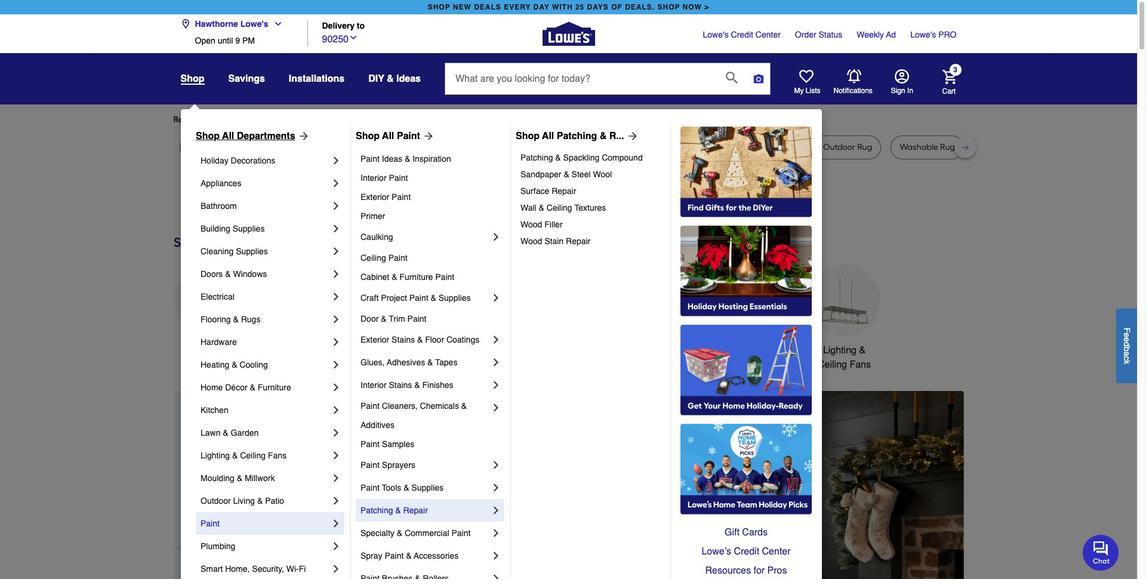 Task type: vqa. For each thing, say whether or not it's contained in the screenshot.
bottom Product Features
no



Task type: locate. For each thing, give the bounding box(es) containing it.
sign in button
[[891, 69, 913, 96]]

0 horizontal spatial smart
[[201, 564, 223, 574]]

allen down r...
[[594, 142, 613, 152]]

repair for patching & repair
[[403, 506, 428, 515]]

1 horizontal spatial bathroom
[[642, 345, 684, 356]]

for left pros on the right bottom
[[754, 565, 765, 576]]

shop all paint
[[356, 131, 420, 141]]

arrow right image
[[624, 130, 639, 142]]

spray paint & accessories link
[[361, 544, 490, 567]]

delivery
[[322, 21, 355, 31]]

credit up the search image
[[731, 30, 753, 39]]

wood for wood stain repair
[[521, 236, 542, 246]]

1 interior from the top
[[361, 173, 387, 183]]

interior stains & finishes
[[361, 380, 453, 390]]

0 horizontal spatial you
[[282, 115, 296, 125]]

chat invite button image
[[1083, 534, 1119, 570]]

1 vertical spatial credit
[[734, 546, 759, 557]]

1 horizontal spatial fans
[[850, 359, 871, 370]]

rug right arrow right icon
[[651, 142, 666, 152]]

interior down glues,
[[361, 380, 387, 390]]

1 all from the left
[[222, 131, 234, 141]]

appliances down holiday
[[201, 178, 241, 188]]

1 horizontal spatial lowe's
[[703, 30, 729, 39]]

area rug
[[305, 142, 340, 152]]

allen and roth rug
[[594, 142, 666, 152]]

None search field
[[445, 63, 771, 106]]

0 horizontal spatial arrow right image
[[295, 130, 310, 142]]

lowe's
[[702, 546, 731, 557]]

lighting & ceiling fans link
[[201, 444, 330, 467]]

installations
[[289, 73, 345, 84]]

scroll to item #3 image
[[671, 577, 702, 579]]

repair down wood filler link
[[566, 236, 591, 246]]

2 you from the left
[[388, 115, 402, 125]]

lowe's home improvement notification center image
[[847, 69, 861, 83]]

1 horizontal spatial lighting & ceiling fans
[[818, 345, 871, 370]]

0 horizontal spatial chevron down image
[[268, 19, 283, 29]]

3 all from the left
[[542, 131, 554, 141]]

1 e from the top
[[1122, 332, 1132, 337]]

rug left indoor
[[754, 142, 769, 152]]

0 vertical spatial fans
[[850, 359, 871, 370]]

hawthorne
[[195, 19, 238, 29]]

location image
[[181, 19, 190, 29]]

chevron down image inside hawthorne lowe's button
[[268, 19, 283, 29]]

1 horizontal spatial shop
[[356, 131, 380, 141]]

shop button
[[181, 73, 204, 85]]

1 area from the left
[[305, 142, 323, 152]]

lowe's home improvement lists image
[[799, 69, 813, 84]]

arrow right image for shop all departments
[[295, 130, 310, 142]]

0 horizontal spatial decorations
[[231, 156, 275, 165]]

exterior up primer
[[361, 192, 389, 202]]

appliances inside button
[[186, 345, 233, 356]]

decorations down rug rug
[[231, 156, 275, 165]]

1 horizontal spatial decorations
[[365, 359, 416, 370]]

holiday decorations
[[201, 156, 275, 165]]

ceiling paint
[[361, 253, 407, 263]]

chevron right image for interior stains & finishes
[[490, 379, 502, 391]]

2 wood from the top
[[521, 236, 542, 246]]

0 vertical spatial home
[[755, 345, 780, 356]]

0 vertical spatial wood
[[521, 220, 542, 229]]

lowe's inside lowe's pro link
[[910, 30, 936, 39]]

lowe's home improvement account image
[[895, 69, 909, 84]]

1 horizontal spatial and
[[615, 142, 630, 152]]

lowe's inside lowe's credit center link
[[703, 30, 729, 39]]

2 vertical spatial patching
[[361, 506, 393, 515]]

shop all patching & r...
[[516, 131, 624, 141]]

every
[[504, 3, 531, 11]]

1 horizontal spatial lighting
[[823, 345, 857, 356]]

cabinet
[[361, 272, 389, 282]]

1 vertical spatial exterior
[[361, 335, 389, 344]]

lowe's for lowe's pro
[[910, 30, 936, 39]]

allen for allen and roth rug
[[594, 142, 613, 152]]

sign
[[891, 87, 905, 95]]

1 vertical spatial lighting & ceiling fans
[[201, 451, 287, 460]]

shop 25 days of deals by category image
[[173, 232, 964, 252]]

textures
[[575, 203, 606, 213]]

paint
[[397, 131, 420, 141], [361, 154, 380, 164], [389, 173, 408, 183], [392, 192, 411, 202], [388, 253, 407, 263], [435, 272, 454, 282], [409, 293, 428, 303], [407, 314, 427, 324], [361, 401, 380, 411], [361, 439, 380, 449], [361, 460, 380, 470], [361, 483, 380, 492], [201, 519, 220, 528], [452, 528, 471, 538], [385, 551, 404, 561]]

1 horizontal spatial arrow right image
[[420, 130, 435, 142]]

exterior up christmas
[[361, 335, 389, 344]]

chevron right image for patching & repair
[[490, 504, 502, 516]]

0 vertical spatial lighting
[[823, 345, 857, 356]]

exterior paint
[[361, 192, 411, 202]]

smart home button
[[718, 264, 789, 358]]

1 horizontal spatial home
[[755, 345, 780, 356]]

1 vertical spatial repair
[[566, 236, 591, 246]]

rug down "departments"
[[263, 142, 278, 152]]

kitchen up lawn at bottom
[[201, 405, 228, 415]]

lowe's pro link
[[910, 29, 957, 41]]

kitchen down "coatings"
[[447, 345, 479, 356]]

patching up sandpaper
[[521, 153, 553, 162]]

lighting & ceiling fans inside lighting & ceiling fans link
[[201, 451, 287, 460]]

allen right desk
[[474, 142, 493, 152]]

0 horizontal spatial roth
[[512, 142, 530, 152]]

center for lowe's credit center
[[762, 546, 791, 557]]

0 vertical spatial ideas
[[396, 73, 421, 84]]

doors & windows link
[[201, 263, 330, 285]]

2 e from the top
[[1122, 337, 1132, 342]]

0 vertical spatial chevron down image
[[268, 19, 283, 29]]

plumbing link
[[201, 535, 330, 558]]

shop left the now at the right top of page
[[658, 3, 680, 11]]

chevron right image for appliances
[[330, 177, 342, 189]]

2 and from the left
[[615, 142, 630, 152]]

lighting inside lighting & ceiling fans button
[[823, 345, 857, 356]]

3 shop from the left
[[516, 131, 540, 141]]

9 rug from the left
[[940, 142, 955, 152]]

recommended searches for you
[[173, 115, 296, 125]]

credit for lowe's
[[734, 546, 759, 557]]

1 vertical spatial bathroom
[[642, 345, 684, 356]]

samples
[[382, 439, 414, 449]]

0 vertical spatial bathroom
[[201, 201, 237, 211]]

0 horizontal spatial for
[[270, 115, 280, 125]]

2 horizontal spatial for
[[754, 565, 765, 576]]

supplies up windows on the left top
[[236, 247, 268, 256]]

2 horizontal spatial area
[[734, 142, 752, 152]]

3 rug from the left
[[263, 142, 278, 152]]

supplies up patching & repair link
[[412, 483, 444, 492]]

lowe's down >
[[703, 30, 729, 39]]

0 horizontal spatial all
[[222, 131, 234, 141]]

lowe's credit center link
[[703, 29, 781, 41]]

delivery to
[[322, 21, 365, 31]]

2 all from the left
[[382, 131, 394, 141]]

patching up specialty
[[361, 506, 393, 515]]

shop
[[196, 131, 220, 141], [356, 131, 380, 141], [516, 131, 540, 141]]

furniture up craft project paint & supplies
[[400, 272, 433, 282]]

rug down shop all patching & r...
[[552, 142, 567, 152]]

days
[[587, 3, 609, 11]]

0 horizontal spatial lighting
[[201, 451, 230, 460]]

and
[[495, 142, 510, 152], [615, 142, 630, 152]]

chevron right image for caulking
[[490, 231, 502, 243]]

0 horizontal spatial lighting & ceiling fans
[[201, 451, 287, 460]]

1 vertical spatial smart
[[201, 564, 223, 574]]

camera image
[[753, 73, 765, 85]]

chevron right image for home décor & furniture
[[330, 381, 342, 393]]

arrow right image inside shop all departments link
[[295, 130, 310, 142]]

kitchen inside button
[[447, 345, 479, 356]]

primer
[[361, 211, 385, 221]]

order
[[795, 30, 816, 39]]

patching down recommended searches for you heading
[[557, 131, 597, 141]]

rug left 5x8
[[188, 142, 203, 152]]

1 vertical spatial chevron down image
[[349, 33, 358, 42]]

1 exterior from the top
[[361, 192, 389, 202]]

1 horizontal spatial smart
[[727, 345, 752, 356]]

paint up 'additives'
[[361, 401, 380, 411]]

1 vertical spatial fans
[[268, 451, 287, 460]]

smart inside button
[[727, 345, 752, 356]]

chevron right image for heating & cooling
[[330, 359, 342, 371]]

arrow right image inside shop all paint link
[[420, 130, 435, 142]]

shop for shop all departments
[[196, 131, 220, 141]]

chevron right image for smart home, security, wi-fi
[[330, 563, 342, 575]]

1 horizontal spatial furniture
[[400, 272, 433, 282]]

7 rug from the left
[[754, 142, 769, 152]]

you for recommended searches for you
[[282, 115, 296, 125]]

paint inside paint cleaners, chemicals & additives
[[361, 401, 380, 411]]

1 horizontal spatial all
[[382, 131, 394, 141]]

0 horizontal spatial shop
[[428, 3, 450, 11]]

steel
[[572, 170, 591, 179]]

installations button
[[289, 68, 345, 90]]

0 vertical spatial interior
[[361, 173, 387, 183]]

25 days of deals. don't miss deals every day. same-day delivery on in-stock orders placed by 2 p m. image
[[173, 391, 366, 579]]

wood down wall
[[521, 220, 542, 229]]

1 horizontal spatial kitchen
[[447, 345, 479, 356]]

chevron right image for plumbing
[[330, 540, 342, 552]]

shop up allen and roth area rug
[[516, 131, 540, 141]]

pro
[[939, 30, 957, 39]]

credit up 'resources for pros' link
[[734, 546, 759, 557]]

rug down shop all departments
[[246, 142, 261, 152]]

ideas right diy
[[396, 73, 421, 84]]

home décor & furniture link
[[201, 376, 330, 399]]

rug down cart
[[940, 142, 955, 152]]

wood down wood filler
[[521, 236, 542, 246]]

appliances
[[201, 178, 241, 188], [186, 345, 233, 356]]

stains up christmas
[[392, 335, 415, 344]]

paint up the accessories
[[452, 528, 471, 538]]

lowe's credit center
[[702, 546, 791, 557]]

lighting
[[823, 345, 857, 356], [201, 451, 230, 460]]

roth up sandpaper
[[512, 142, 530, 152]]

cart
[[942, 87, 956, 95]]

2 horizontal spatial lowe's
[[910, 30, 936, 39]]

0 horizontal spatial shop
[[196, 131, 220, 141]]

1 vertical spatial furniture
[[258, 383, 291, 392]]

1 allen from the left
[[474, 142, 493, 152]]

decorations for holiday
[[231, 156, 275, 165]]

1 vertical spatial center
[[762, 546, 791, 557]]

1 vertical spatial appliances
[[186, 345, 233, 356]]

patching for repair
[[361, 506, 393, 515]]

for up shop all paint
[[376, 115, 386, 125]]

0 horizontal spatial patching
[[361, 506, 393, 515]]

furniture
[[367, 142, 401, 152]]

chevron right image for doors & windows
[[330, 268, 342, 280]]

for up "departments"
[[270, 115, 280, 125]]

pros
[[767, 565, 787, 576]]

supplies down cabinet & furniture paint link
[[439, 293, 471, 303]]

stain
[[545, 236, 564, 246]]

chevron right image for paint tools & supplies
[[490, 482, 502, 494]]

home décor & furniture
[[201, 383, 291, 392]]

lighting inside lighting & ceiling fans link
[[201, 451, 230, 460]]

4 rug from the left
[[325, 142, 340, 152]]

paint down furniture
[[361, 154, 380, 164]]

repair up wall & ceiling textures
[[552, 186, 576, 196]]

2 horizontal spatial all
[[542, 131, 554, 141]]

gift
[[725, 527, 740, 538]]

1 shop from the left
[[196, 131, 220, 141]]

cleaning
[[201, 247, 234, 256]]

1 rug from the left
[[188, 142, 203, 152]]

2 washable from the left
[[900, 142, 938, 152]]

0 vertical spatial credit
[[731, 30, 753, 39]]

1 horizontal spatial roth
[[632, 142, 649, 152]]

center left order
[[756, 30, 781, 39]]

interior up exterior paint
[[361, 173, 387, 183]]

hawthorne lowe's button
[[181, 12, 288, 36]]

repair for wood stain repair
[[566, 236, 591, 246]]

1 roth from the left
[[512, 142, 530, 152]]

0 horizontal spatial lowe's
[[240, 19, 268, 29]]

rug down more
[[325, 142, 340, 152]]

doors
[[201, 269, 223, 279]]

smart home, security, wi-fi
[[201, 564, 306, 574]]

all for paint
[[382, 131, 394, 141]]

credit for lowe's
[[731, 30, 753, 39]]

shop left new
[[428, 3, 450, 11]]

2 exterior from the top
[[361, 335, 389, 344]]

for
[[270, 115, 280, 125], [376, 115, 386, 125], [754, 565, 765, 576]]

0 vertical spatial patching
[[557, 131, 597, 141]]

1 horizontal spatial for
[[376, 115, 386, 125]]

k
[[1122, 360, 1132, 364]]

home inside button
[[755, 345, 780, 356]]

1 and from the left
[[495, 142, 510, 152]]

lowe's left pro
[[910, 30, 936, 39]]

all down recommended searches for you
[[222, 131, 234, 141]]

0 horizontal spatial allen
[[474, 142, 493, 152]]

chevron right image for paint sprayers
[[490, 459, 502, 471]]

furniture
[[400, 272, 433, 282], [258, 383, 291, 392]]

0 vertical spatial center
[[756, 30, 781, 39]]

0 horizontal spatial furniture
[[258, 383, 291, 392]]

chevron right image
[[330, 155, 342, 167], [330, 177, 342, 189], [330, 200, 342, 212], [490, 231, 502, 243], [330, 245, 342, 257], [330, 291, 342, 303], [490, 292, 502, 304], [490, 334, 502, 346], [330, 336, 342, 348], [490, 356, 502, 368], [490, 379, 502, 391], [490, 402, 502, 414], [330, 427, 342, 439], [330, 450, 342, 461], [490, 482, 502, 494], [490, 504, 502, 516], [330, 518, 342, 530], [490, 550, 502, 562], [330, 563, 342, 575], [490, 572, 502, 579]]

chevron right image
[[330, 223, 342, 235], [330, 268, 342, 280], [330, 313, 342, 325], [330, 359, 342, 371], [330, 381, 342, 393], [330, 404, 342, 416], [490, 459, 502, 471], [330, 472, 342, 484], [330, 495, 342, 507], [490, 527, 502, 539], [330, 540, 342, 552]]

1 vertical spatial patching
[[521, 153, 553, 162]]

1 horizontal spatial allen
[[594, 142, 613, 152]]

millwork
[[245, 473, 275, 483]]

outdoor
[[823, 142, 855, 152]]

ad
[[886, 30, 896, 39]]

you for more suggestions for you
[[388, 115, 402, 125]]

resources for pros link
[[681, 561, 812, 579]]

decorations inside button
[[365, 359, 416, 370]]

shop up 5x8
[[196, 131, 220, 141]]

1 washable from the left
[[694, 142, 732, 152]]

1 horizontal spatial you
[[388, 115, 402, 125]]

exterior stains & floor coatings link
[[361, 328, 490, 351]]

stains up cleaners,
[[389, 380, 412, 390]]

repair up specialty & commercial paint
[[403, 506, 428, 515]]

ideas down furniture
[[382, 154, 402, 164]]

2 vertical spatial repair
[[403, 506, 428, 515]]

e up d
[[1122, 332, 1132, 337]]

all for departments
[[222, 131, 234, 141]]

paint tools & supplies link
[[361, 476, 490, 499]]

1 wood from the top
[[521, 220, 542, 229]]

3 area from the left
[[734, 142, 752, 152]]

smart home, security, wi-fi link
[[201, 558, 330, 579]]

exterior for exterior stains & floor coatings
[[361, 335, 389, 344]]

cabinet & furniture paint
[[361, 272, 454, 282]]

all down recommended searches for you heading
[[542, 131, 554, 141]]

1 you from the left
[[282, 115, 296, 125]]

1 vertical spatial interior
[[361, 380, 387, 390]]

rug right outdoor
[[857, 142, 872, 152]]

all up furniture
[[382, 131, 394, 141]]

shop down 'more suggestions for you' link
[[356, 131, 380, 141]]

1 vertical spatial kitchen
[[201, 405, 228, 415]]

1 vertical spatial decorations
[[365, 359, 416, 370]]

paint samples link
[[361, 435, 502, 454]]

paint inside "link"
[[361, 460, 380, 470]]

1 horizontal spatial chevron down image
[[349, 33, 358, 42]]

1 vertical spatial lighting
[[201, 451, 230, 460]]

appliances up heating
[[186, 345, 233, 356]]

plumbing
[[201, 541, 235, 551]]

Search Query text field
[[445, 63, 716, 94]]

paint down paint samples
[[361, 460, 380, 470]]

paint down outdoor
[[201, 519, 220, 528]]

0 horizontal spatial and
[[495, 142, 510, 152]]

departments
[[237, 131, 295, 141]]

2 allen from the left
[[594, 142, 613, 152]]

ideas inside button
[[396, 73, 421, 84]]

arrow right image for shop all paint
[[420, 130, 435, 142]]

new
[[453, 3, 472, 11]]

ceiling paint link
[[361, 248, 502, 267]]

2 roth from the left
[[632, 142, 649, 152]]

1 vertical spatial wood
[[521, 236, 542, 246]]

supplies up cleaning supplies
[[233, 224, 265, 233]]

lawn & garden
[[201, 428, 259, 438]]

1 horizontal spatial washable
[[900, 142, 938, 152]]

to
[[357, 21, 365, 31]]

more suggestions for you link
[[306, 114, 412, 126]]

center up pros on the right bottom
[[762, 546, 791, 557]]

chevron right image for building supplies
[[330, 223, 342, 235]]

indoor outdoor rug
[[797, 142, 872, 152]]

wood
[[521, 220, 542, 229], [521, 236, 542, 246]]

2 shop from the left
[[356, 131, 380, 141]]

you up shop all paint link
[[388, 115, 402, 125]]

coatings
[[446, 335, 479, 344]]

0 vertical spatial lighting & ceiling fans
[[818, 345, 871, 370]]

lowe's for lowe's credit center
[[703, 30, 729, 39]]

chevron right image for electrical
[[330, 291, 342, 303]]

0 horizontal spatial area
[[305, 142, 323, 152]]

roth
[[512, 142, 530, 152], [632, 142, 649, 152]]

2 interior from the top
[[361, 380, 387, 390]]

smart home
[[727, 345, 780, 356]]

shop new deals every day with 25 days of deals. shop now > link
[[425, 0, 712, 14]]

2 horizontal spatial shop
[[516, 131, 540, 141]]

paint samples
[[361, 439, 414, 449]]

e up b
[[1122, 337, 1132, 342]]

2 area from the left
[[532, 142, 550, 152]]

0 horizontal spatial bathroom
[[201, 201, 237, 211]]

furniture down heating & cooling link
[[258, 383, 291, 392]]

smart for smart home, security, wi-fi
[[201, 564, 223, 574]]

chevron down image
[[268, 19, 283, 29], [349, 33, 358, 42]]

0 vertical spatial exterior
[[361, 192, 389, 202]]

1 vertical spatial home
[[201, 383, 223, 392]]

0 horizontal spatial washable
[[694, 142, 732, 152]]

all
[[222, 131, 234, 141], [382, 131, 394, 141], [542, 131, 554, 141]]

1 horizontal spatial shop
[[658, 3, 680, 11]]

1 horizontal spatial patching
[[521, 153, 553, 162]]

decorations down christmas
[[365, 359, 416, 370]]

0 vertical spatial stains
[[392, 335, 415, 344]]

paint down interior paint
[[392, 192, 411, 202]]

you left more
[[282, 115, 296, 125]]

lowe's inside hawthorne lowe's button
[[240, 19, 268, 29]]

until
[[218, 36, 233, 45]]

0 vertical spatial smart
[[727, 345, 752, 356]]

caulking link
[[361, 226, 490, 248]]

kitchen for kitchen
[[201, 405, 228, 415]]

lowe's up pm
[[240, 19, 268, 29]]

1 vertical spatial stains
[[389, 380, 412, 390]]

hardware link
[[201, 331, 330, 353]]

roth up compound
[[632, 142, 649, 152]]

flooring & rugs
[[201, 315, 261, 324]]

patching
[[557, 131, 597, 141], [521, 153, 553, 162], [361, 506, 393, 515]]

patio
[[265, 496, 284, 506]]

& inside paint cleaners, chemicals & additives
[[461, 401, 467, 411]]

paint right spray
[[385, 551, 404, 561]]

0 horizontal spatial kitchen
[[201, 405, 228, 415]]

0 vertical spatial decorations
[[231, 156, 275, 165]]

interior for interior stains & finishes
[[361, 380, 387, 390]]

arrow right image
[[295, 130, 310, 142], [420, 130, 435, 142], [942, 495, 954, 507]]

0 vertical spatial kitchen
[[447, 345, 479, 356]]

1 horizontal spatial area
[[532, 142, 550, 152]]



Task type: describe. For each thing, give the bounding box(es) containing it.
b
[[1122, 346, 1132, 351]]

specialty
[[361, 528, 394, 538]]

chevron right image for moulding & millwork
[[330, 472, 342, 484]]

building
[[201, 224, 230, 233]]

chevron right image for glues, adhesives & tapes
[[490, 356, 502, 368]]

shop all patching & r... link
[[516, 129, 639, 143]]

sandpaper
[[521, 170, 561, 179]]

appliances link
[[201, 172, 330, 195]]

lowe's credit center
[[703, 30, 781, 39]]

0 vertical spatial furniture
[[400, 272, 433, 282]]

wood for wood filler
[[521, 220, 542, 229]]

shop new deals every day with 25 days of deals. shop now >
[[428, 3, 709, 11]]

door & trim paint link
[[361, 309, 502, 328]]

cards
[[742, 527, 768, 538]]

c
[[1122, 356, 1132, 360]]

roth for rug
[[632, 142, 649, 152]]

adhesives
[[387, 358, 425, 367]]

interior for interior paint
[[361, 173, 387, 183]]

paint right trim
[[407, 314, 427, 324]]

2 horizontal spatial arrow right image
[[942, 495, 954, 507]]

now
[[683, 3, 702, 11]]

chevron right image for craft project paint & supplies
[[490, 292, 502, 304]]

paint cleaners, chemicals & additives link
[[361, 396, 490, 435]]

patching for spackling
[[521, 153, 553, 162]]

my lists
[[794, 87, 821, 95]]

caulking
[[361, 232, 393, 242]]

allen for allen and roth area rug
[[474, 142, 493, 152]]

primer link
[[361, 207, 502, 226]]

chevron right image for bathroom
[[330, 200, 342, 212]]

weekly
[[857, 30, 884, 39]]

chevron right image for holiday decorations
[[330, 155, 342, 167]]

chevron right image for paint
[[330, 518, 342, 530]]

christmas decorations
[[365, 345, 416, 370]]

holiday hosting essentials. image
[[681, 226, 812, 316]]

roth for area
[[512, 142, 530, 152]]

and for allen and roth area rug
[[495, 142, 510, 152]]

order status link
[[795, 29, 842, 41]]

lighting & ceiling fans inside lighting & ceiling fans button
[[818, 345, 871, 370]]

chevron right image for flooring & rugs
[[330, 313, 342, 325]]

bathroom inside bathroom link
[[201, 201, 237, 211]]

home,
[[225, 564, 250, 574]]

inspiration
[[413, 154, 451, 164]]

moulding & millwork
[[201, 473, 275, 483]]

washable for washable rug
[[900, 142, 938, 152]]

for for suggestions
[[376, 115, 386, 125]]

paint down ceiling paint link
[[435, 272, 454, 282]]

50 percent off all artificial christmas trees, holiday lights and more. image
[[385, 391, 964, 579]]

craft project paint & supplies
[[361, 293, 471, 303]]

5 rug from the left
[[552, 142, 567, 152]]

ceiling inside 'lighting & ceiling fans'
[[818, 359, 847, 370]]

decorations for christmas
[[365, 359, 416, 370]]

paint down cabinet & furniture paint
[[409, 293, 428, 303]]

kitchen link
[[201, 399, 330, 421]]

1 vertical spatial ideas
[[382, 154, 402, 164]]

recommended searches for you heading
[[173, 114, 964, 126]]

cleaning supplies
[[201, 247, 268, 256]]

2 horizontal spatial patching
[[557, 131, 597, 141]]

2 shop from the left
[[658, 3, 680, 11]]

exterior for exterior paint
[[361, 192, 389, 202]]

wood stain repair
[[521, 236, 591, 246]]

6 rug from the left
[[651, 142, 666, 152]]

search image
[[726, 72, 738, 83]]

lowe's home improvement logo image
[[542, 7, 595, 60]]

glues,
[[361, 358, 385, 367]]

spackling
[[563, 153, 600, 162]]

paint ideas & inspiration
[[361, 154, 451, 164]]

kitchen faucets
[[447, 345, 516, 356]]

living
[[233, 496, 255, 506]]

kitchen for kitchen faucets
[[447, 345, 479, 356]]

craft project paint & supplies link
[[361, 287, 490, 309]]

flooring
[[201, 315, 231, 324]]

smart for smart home
[[727, 345, 752, 356]]

indoor
[[797, 142, 821, 152]]

0 horizontal spatial fans
[[268, 451, 287, 460]]

center for lowe's credit center
[[756, 30, 781, 39]]

electrical link
[[201, 285, 330, 308]]

8 rug from the left
[[857, 142, 872, 152]]

all for patching
[[542, 131, 554, 141]]

chevron right image for specialty & commercial paint
[[490, 527, 502, 539]]

lowe's credit center link
[[681, 542, 812, 561]]

f
[[1122, 327, 1132, 332]]

additives
[[361, 420, 394, 430]]

f e e d b a c k button
[[1116, 308, 1137, 383]]

doors & windows
[[201, 269, 267, 279]]

lists
[[806, 87, 821, 95]]

bathroom link
[[201, 195, 330, 217]]

surface
[[521, 186, 549, 196]]

interior stains & finishes link
[[361, 374, 490, 396]]

25
[[575, 3, 585, 11]]

glues, adhesives & tapes
[[361, 358, 458, 367]]

hardware
[[201, 337, 237, 347]]

get your home holiday-ready. image
[[681, 325, 812, 415]]

windows
[[233, 269, 267, 279]]

bathroom inside bathroom button
[[642, 345, 684, 356]]

resources
[[705, 565, 751, 576]]

door & trim paint
[[361, 314, 427, 324]]

finishes
[[422, 380, 453, 390]]

lowe's home improvement cart image
[[942, 70, 957, 84]]

lowe's wishes you and your family a happy hanukkah. image
[[173, 190, 964, 220]]

paint up paint ideas & inspiration
[[397, 131, 420, 141]]

a
[[1122, 351, 1132, 356]]

1 shop from the left
[[428, 3, 450, 11]]

specialty & commercial paint
[[361, 528, 471, 538]]

wall
[[521, 203, 537, 213]]

2 rug from the left
[[246, 142, 261, 152]]

for for searches
[[270, 115, 280, 125]]

weekly ad
[[857, 30, 896, 39]]

chevron right image for exterior stains & floor coatings
[[490, 334, 502, 346]]

chevron down image inside 90250 button
[[349, 33, 358, 42]]

chevron right image for hardware
[[330, 336, 342, 348]]

0 vertical spatial appliances
[[201, 178, 241, 188]]

chevron right image for paint cleaners, chemicals & additives
[[490, 402, 502, 414]]

sign in
[[891, 87, 913, 95]]

stains for exterior
[[392, 335, 415, 344]]

day
[[533, 3, 550, 11]]

lawn
[[201, 428, 221, 438]]

lowe's home team holiday picks. image
[[681, 424, 812, 515]]

chevron right image for lawn & garden
[[330, 427, 342, 439]]

suggestions
[[327, 115, 374, 125]]

chevron right image for lighting & ceiling fans
[[330, 450, 342, 461]]

0 vertical spatial repair
[[552, 186, 576, 196]]

paint up cabinet & furniture paint
[[388, 253, 407, 263]]

chevron right image for outdoor living & patio
[[330, 495, 342, 507]]

savings
[[228, 73, 265, 84]]

shop for shop all patching & r...
[[516, 131, 540, 141]]

stains for interior
[[389, 380, 412, 390]]

and for allen and roth rug
[[615, 142, 630, 152]]

paint down paint ideas & inspiration
[[389, 173, 408, 183]]

with
[[552, 3, 573, 11]]

diy & ideas
[[368, 73, 421, 84]]

kitchen faucets button
[[446, 264, 517, 358]]

open until 9 pm
[[195, 36, 255, 45]]

holiday
[[201, 156, 228, 165]]

christmas decorations button
[[355, 264, 427, 372]]

fans inside button
[[850, 359, 871, 370]]

chevron right image for cleaning supplies
[[330, 245, 342, 257]]

notifications
[[834, 86, 873, 95]]

outdoor living & patio link
[[201, 490, 330, 512]]

filler
[[545, 220, 563, 229]]

shop for shop all paint
[[356, 131, 380, 141]]

d
[[1122, 342, 1132, 346]]

paint down 'additives'
[[361, 439, 380, 449]]

0 horizontal spatial home
[[201, 383, 223, 392]]

sandpaper & steel wool
[[521, 170, 612, 179]]

cleaners,
[[382, 401, 418, 411]]

chevron right image for spray paint & accessories
[[490, 550, 502, 562]]

searches
[[233, 115, 268, 125]]

find gifts for the diyer. image
[[681, 127, 812, 217]]

paint left 'tools'
[[361, 483, 380, 492]]

rugs
[[241, 315, 261, 324]]

chevron right image for kitchen
[[330, 404, 342, 416]]

washable for washable area rug
[[694, 142, 732, 152]]

wood stain repair link
[[521, 233, 662, 250]]

arrow left image
[[395, 495, 407, 507]]

9
[[235, 36, 240, 45]]

door
[[361, 314, 379, 324]]

my
[[794, 87, 804, 95]]



